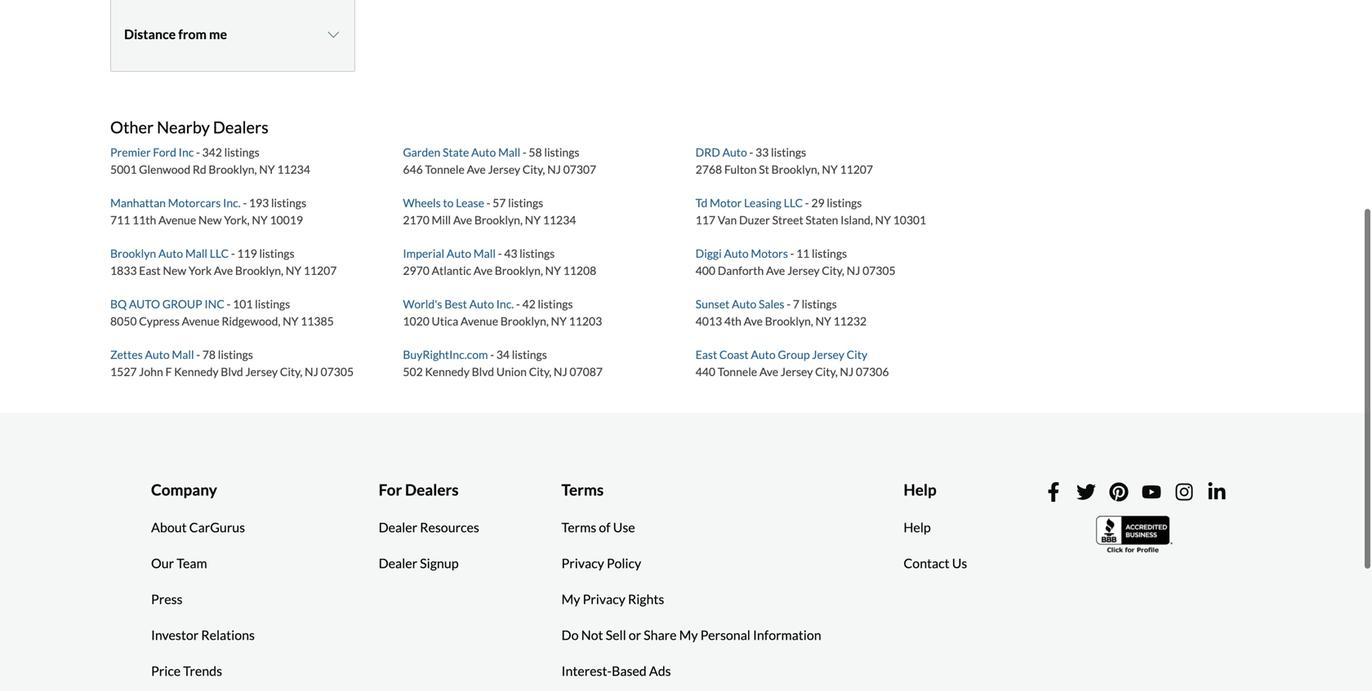 Task type: locate. For each thing, give the bounding box(es) containing it.
nj inside zettes auto mall - 78 listings 1527 john f kennedy blvd jersey city, nj 07305
[[305, 496, 318, 510]]

0 horizontal spatial brooklyn,
[[209, 293, 257, 307]]

wheels to lease - 57 listings 2170 mill ave brooklyn, ny 11234
[[403, 327, 576, 358]]

0 horizontal spatial jersey
[[245, 496, 278, 510]]

city, inside zettes auto mall - 78 listings 1527 john f kennedy blvd jersey city, nj 07305
[[280, 496, 303, 510]]

city, inside buyrightinc.com 502 kennedy blvd union city, nj 07087
[[529, 496, 552, 510]]

mall inside zettes auto mall - 78 listings 1527 john f kennedy blvd jersey city, nj 07305
[[172, 479, 194, 492]]

jersey
[[488, 293, 520, 307], [245, 496, 278, 510]]

1 horizontal spatial blvd
[[472, 496, 494, 510]]

5001
[[110, 293, 137, 307]]

- left 33
[[749, 276, 753, 290]]

2 horizontal spatial brooklyn,
[[772, 293, 820, 307]]

listings inside wheels to lease - 57 listings 2170 mill ave brooklyn, ny 11234
[[508, 327, 543, 341]]

about
[[151, 651, 187, 666]]

blvd right f
[[221, 496, 243, 510]]

ny inside premier ford inc - 342 listings 5001 glenwood rd brooklyn, ny 11234
[[259, 293, 275, 307]]

td motor leasing llc link
[[696, 327, 805, 341]]

1 blvd from the left
[[221, 496, 243, 510]]

mall inside garden state auto mall - 58 listings 646 tonnele ave jersey city, nj 07307
[[498, 276, 520, 290]]

2 terms from the top
[[562, 651, 596, 666]]

tonnele
[[425, 293, 465, 307]]

11234 inside wheels to lease - 57 listings 2170 mill ave brooklyn, ny 11234
[[543, 344, 576, 358]]

auto
[[471, 276, 496, 290], [722, 276, 747, 290], [158, 377, 183, 391], [447, 377, 471, 391], [724, 377, 749, 391], [145, 479, 170, 492]]

union
[[496, 496, 527, 510]]

646
[[403, 293, 423, 307]]

ny left 11207
[[822, 293, 838, 307]]

1 horizontal spatial kennedy
[[425, 496, 470, 510]]

2 kennedy from the left
[[425, 496, 470, 510]]

ave down lease
[[453, 344, 472, 358]]

listings up island,
[[827, 327, 862, 341]]

2 blvd from the left
[[472, 496, 494, 510]]

- left 29
[[805, 327, 809, 341]]

listings inside zettes auto mall - 78 listings 1527 john f kennedy blvd jersey city, nj 07305
[[218, 479, 253, 492]]

1 kennedy from the left
[[174, 496, 219, 510]]

ny
[[259, 293, 275, 307], [822, 293, 838, 307], [252, 344, 268, 358], [525, 344, 541, 358], [875, 344, 891, 358]]

0 vertical spatial 11234
[[277, 293, 310, 307]]

inc
[[179, 276, 194, 290]]

- left "57"
[[487, 327, 490, 341]]

blvd inside zettes auto mall - 78 listings 1527 john f kennedy blvd jersey city, nj 07305
[[221, 496, 243, 510]]

11th
[[132, 344, 156, 358]]

0 vertical spatial jersey
[[488, 293, 520, 307]]

nj left 07305
[[305, 496, 318, 510]]

city, right union
[[529, 496, 552, 510]]

other
[[110, 248, 154, 268]]

nj left "07087"
[[554, 496, 567, 510]]

- inside zettes auto mall - 78 listings 1527 john f kennedy blvd jersey city, nj 07305
[[196, 479, 200, 492]]

nj inside garden state auto mall - 58 listings 646 tonnele ave jersey city, nj 07307
[[547, 293, 561, 307]]

jersey left 07305
[[245, 496, 278, 510]]

0 vertical spatial ave
[[467, 293, 486, 307]]

listings up 10019
[[271, 327, 306, 341]]

ny up 193
[[259, 293, 275, 307]]

td motor leasing llc - 29 listings 117 van duzer street staten island, ny 10301
[[696, 327, 926, 358]]

- left 78
[[196, 479, 200, 492]]

kennedy down buyrightinc.com link
[[425, 496, 470, 510]]

listings right 33
[[771, 276, 806, 290]]

11234 up 10019
[[277, 293, 310, 307]]

ave
[[467, 293, 486, 307], [453, 344, 472, 358]]

11234 inside premier ford inc - 342 listings 5001 glenwood rd brooklyn, ny 11234
[[277, 293, 310, 307]]

- inside td motor leasing llc - 29 listings 117 van duzer street staten island, ny 10301
[[805, 327, 809, 341]]

auto up fulton
[[722, 276, 747, 290]]

0 horizontal spatial 11234
[[277, 293, 310, 307]]

kennedy down 78
[[174, 496, 219, 510]]

brooklyn,
[[209, 293, 257, 307], [772, 293, 820, 307], [474, 344, 523, 358]]

1 horizontal spatial jersey
[[488, 293, 520, 307]]

- inside garden state auto mall - 58 listings 646 tonnele ave jersey city, nj 07307
[[523, 276, 527, 290]]

llc inside td motor leasing llc - 29 listings 117 van duzer street staten island, ny 10301
[[784, 327, 803, 341]]

auto down "avenue"
[[158, 377, 183, 391]]

brooklyn, inside drd auto - 33 listings 2768 fulton st brooklyn, ny 11207
[[772, 293, 820, 307]]

listings down dealers
[[224, 276, 259, 290]]

llc up street
[[784, 327, 803, 341]]

brooklyn, inside premier ford inc - 342 listings 5001 glenwood rd brooklyn, ny 11234
[[209, 293, 257, 307]]

brooklyn, right st
[[772, 293, 820, 307]]

brooklyn, down "57"
[[474, 344, 523, 358]]

listings inside premier ford inc - 342 listings 5001 glenwood rd brooklyn, ny 11234
[[224, 276, 259, 290]]

cargurus
[[189, 651, 245, 666]]

ny inside drd auto - 33 listings 2768 fulton st brooklyn, ny 11207
[[822, 293, 838, 307]]

119
[[237, 377, 257, 391]]

premier ford inc link
[[110, 276, 196, 290]]

ny up the imperial auto mall - 43 listings
[[525, 344, 541, 358]]

auto right "state"
[[471, 276, 496, 290]]

ave down "garden state auto mall" link
[[467, 293, 486, 307]]

auto for brooklyn auto mall llc - 119 listings
[[158, 377, 183, 391]]

2170
[[403, 344, 430, 358]]

listings right "57"
[[508, 327, 543, 341]]

-
[[196, 276, 200, 290], [523, 276, 527, 290], [749, 276, 753, 290], [243, 327, 247, 341], [487, 327, 490, 341], [805, 327, 809, 341], [231, 377, 235, 391], [498, 377, 502, 391], [790, 377, 794, 391], [196, 479, 200, 492]]

auto for imperial auto mall - 43 listings
[[447, 377, 471, 391]]

manhattan
[[110, 327, 166, 341]]

nj left "07307"
[[547, 293, 561, 307]]

- left 43
[[498, 377, 502, 391]]

mall down new at left
[[185, 377, 207, 391]]

43
[[504, 377, 517, 391]]

mall left 43
[[474, 377, 496, 391]]

rd
[[193, 293, 206, 307]]

0 vertical spatial terms
[[562, 611, 604, 630]]

1 terms from the top
[[562, 611, 604, 630]]

me
[[209, 26, 227, 42]]

1 vertical spatial jersey
[[245, 496, 278, 510]]

diggi auto motors link
[[696, 377, 790, 391]]

11234 down "07307"
[[543, 344, 576, 358]]

1 vertical spatial ave
[[453, 344, 472, 358]]

drd auto link
[[696, 276, 749, 290]]

1 vertical spatial terms
[[562, 651, 596, 666]]

1 vertical spatial llc
[[210, 377, 229, 391]]

kennedy
[[174, 496, 219, 510], [425, 496, 470, 510]]

blvd
[[221, 496, 243, 510], [472, 496, 494, 510]]

2768
[[696, 293, 722, 307]]

29
[[811, 327, 825, 341]]

auto right diggi
[[724, 377, 749, 391]]

1 horizontal spatial brooklyn,
[[474, 344, 523, 358]]

ny right island,
[[875, 344, 891, 358]]

1 horizontal spatial llc
[[784, 327, 803, 341]]

avenue
[[158, 344, 196, 358]]

auto inside zettes auto mall - 78 listings 1527 john f kennedy blvd jersey city, nj 07305
[[145, 479, 170, 492]]

listings up "07307"
[[544, 276, 579, 290]]

jersey inside zettes auto mall - 78 listings 1527 john f kennedy blvd jersey city, nj 07305
[[245, 496, 278, 510]]

nj
[[547, 293, 561, 307], [305, 496, 318, 510], [554, 496, 567, 510]]

listings
[[224, 276, 259, 290], [544, 276, 579, 290], [771, 276, 806, 290], [271, 327, 306, 341], [508, 327, 543, 341], [827, 327, 862, 341], [259, 377, 294, 391], [520, 377, 555, 391], [812, 377, 847, 391], [218, 479, 253, 492]]

llc
[[784, 327, 803, 341], [210, 377, 229, 391]]

11234 for premier ford inc - 342 listings 5001 glenwood rd brooklyn, ny 11234
[[277, 293, 310, 307]]

diggi
[[696, 377, 722, 391]]

drd auto - 33 listings 2768 fulton st brooklyn, ny 11207
[[696, 276, 873, 307]]

0 vertical spatial llc
[[784, 327, 803, 341]]

07087
[[570, 496, 603, 510]]

zettes auto mall - 78 listings 1527 john f kennedy blvd jersey city, nj 07305
[[110, 479, 354, 510]]

llc left 119
[[210, 377, 229, 391]]

brooklyn, down 342
[[209, 293, 257, 307]]

- right the inc.
[[243, 327, 247, 341]]

jersey up "57"
[[488, 293, 520, 307]]

0 horizontal spatial blvd
[[221, 496, 243, 510]]

auto up john
[[145, 479, 170, 492]]

0 horizontal spatial llc
[[210, 377, 229, 391]]

ave inside wheels to lease - 57 listings 2170 mill ave brooklyn, ny 11234
[[453, 344, 472, 358]]

0 horizontal spatial kennedy
[[174, 496, 219, 510]]

502
[[403, 496, 423, 510]]

llc for mall
[[210, 377, 229, 391]]

st
[[759, 293, 769, 307]]

distance
[[124, 26, 176, 42]]

brooklyn
[[110, 377, 156, 391]]

terms left of
[[562, 651, 596, 666]]

llc for leasing
[[784, 327, 803, 341]]

1 horizontal spatial 11234
[[543, 344, 576, 358]]

terms up terms of use
[[562, 611, 604, 630]]

city,
[[523, 293, 545, 307], [280, 496, 303, 510], [529, 496, 552, 510]]

ny down 193
[[252, 344, 268, 358]]

city, left 07305
[[280, 496, 303, 510]]

auto for diggi auto motors - 11 listings
[[724, 377, 749, 391]]

mall for zettes auto mall - 78 listings 1527 john f kennedy blvd jersey city, nj 07305
[[172, 479, 194, 492]]

auto right imperial
[[447, 377, 471, 391]]

auto inside drd auto - 33 listings 2768 fulton st brooklyn, ny 11207
[[722, 276, 747, 290]]

use
[[613, 651, 635, 666]]

- left 58
[[523, 276, 527, 290]]

listings right 78
[[218, 479, 253, 492]]

- right "inc"
[[196, 276, 200, 290]]

nj inside buyrightinc.com 502 kennedy blvd union city, nj 07087
[[554, 496, 567, 510]]

terms
[[562, 611, 604, 630], [562, 651, 596, 666]]

garden state auto mall link
[[403, 276, 523, 290]]

company
[[151, 611, 217, 630]]

motors
[[751, 377, 788, 391]]

lease
[[456, 327, 484, 341]]

mall
[[498, 276, 520, 290], [185, 377, 207, 391], [474, 377, 496, 391], [172, 479, 194, 492]]

blvd left union
[[472, 496, 494, 510]]

mall up f
[[172, 479, 194, 492]]

1 vertical spatial 11234
[[543, 344, 576, 358]]

brooklyn, inside wheels to lease - 57 listings 2170 mill ave brooklyn, ny 11234
[[474, 344, 523, 358]]

city, down 58
[[523, 293, 545, 307]]

mall left 58
[[498, 276, 520, 290]]



Task type: describe. For each thing, give the bounding box(es) containing it.
state
[[443, 276, 469, 290]]

blvd inside buyrightinc.com 502 kennedy blvd union city, nj 07087
[[472, 496, 494, 510]]

ford
[[153, 276, 176, 290]]

brooklyn auto mall llc - 119 listings
[[110, 377, 294, 391]]

td
[[696, 327, 708, 341]]

from
[[178, 26, 207, 42]]

nearby
[[157, 248, 210, 268]]

- inside drd auto - 33 listings 2768 fulton st brooklyn, ny 11207
[[749, 276, 753, 290]]

342
[[202, 276, 222, 290]]

07307
[[563, 293, 596, 307]]

mall for imperial auto mall - 43 listings
[[474, 377, 496, 391]]

- left 11
[[790, 377, 794, 391]]

listings right 11
[[812, 377, 847, 391]]

new
[[198, 344, 222, 358]]

chevron down image
[[325, 28, 341, 41]]

zettes
[[110, 479, 143, 492]]

other nearby dealers
[[110, 248, 269, 268]]

78
[[202, 479, 216, 492]]

listings inside td motor leasing llc - 29 listings 117 van duzer street staten island, ny 10301
[[827, 327, 862, 341]]

leasing
[[744, 327, 782, 341]]

jersey inside garden state auto mall - 58 listings 646 tonnele ave jersey city, nj 07307
[[488, 293, 520, 307]]

of
[[599, 651, 611, 666]]

buyrightinc.com 502 kennedy blvd union city, nj 07087
[[403, 479, 603, 510]]

terms for terms
[[562, 611, 604, 630]]

57
[[493, 327, 506, 341]]

diggi auto motors - 11 listings
[[696, 377, 847, 391]]

van
[[718, 344, 737, 358]]

terms of use
[[562, 651, 635, 666]]

58
[[529, 276, 542, 290]]

brooklyn auto mall llc link
[[110, 377, 231, 391]]

kennedy inside buyrightinc.com 502 kennedy blvd union city, nj 07087
[[425, 496, 470, 510]]

manhattan motorcars inc. link
[[110, 327, 243, 341]]

distance from me
[[124, 26, 227, 42]]

to
[[443, 327, 454, 341]]

ave inside garden state auto mall - 58 listings 646 tonnele ave jersey city, nj 07307
[[467, 293, 486, 307]]

about cargurus
[[151, 651, 245, 666]]

brooklyn, for wheels to lease - 57 listings 2170 mill ave brooklyn, ny 11234
[[474, 344, 523, 358]]

193
[[249, 327, 269, 341]]

brooklyn, for premier ford inc - 342 listings 5001 glenwood rd brooklyn, ny 11234
[[209, 293, 257, 307]]

10301
[[893, 344, 926, 358]]

terms for terms of use
[[562, 651, 596, 666]]

street
[[772, 344, 803, 358]]

kennedy inside zettes auto mall - 78 listings 1527 john f kennedy blvd jersey city, nj 07305
[[174, 496, 219, 510]]

- left 119
[[231, 377, 235, 391]]

premier ford inc - 342 listings 5001 glenwood rd brooklyn, ny 11234
[[110, 276, 310, 307]]

10019
[[270, 344, 303, 358]]

1527
[[110, 496, 137, 510]]

mill
[[432, 344, 451, 358]]

inc.
[[223, 327, 241, 341]]

manhattan motorcars inc. - 193 listings 711 11th avenue new york, ny 10019
[[110, 327, 306, 358]]

11
[[796, 377, 810, 391]]

11207
[[840, 293, 873, 307]]

imperial auto mall link
[[403, 377, 498, 391]]

glenwood
[[139, 293, 190, 307]]

11234 for wheels to lease - 57 listings 2170 mill ave brooklyn, ny 11234
[[543, 344, 576, 358]]

ny inside td motor leasing llc - 29 listings 117 van duzer street staten island, ny 10301
[[875, 344, 891, 358]]

city, inside garden state auto mall - 58 listings 646 tonnele ave jersey city, nj 07307
[[523, 293, 545, 307]]

john
[[139, 496, 163, 510]]

- inside premier ford inc - 342 listings 5001 glenwood rd brooklyn, ny 11234
[[196, 276, 200, 290]]

buyrightinc.com link
[[403, 479, 490, 492]]

motor
[[710, 327, 742, 341]]

auto for drd auto - 33 listings 2768 fulton st brooklyn, ny 11207
[[722, 276, 747, 290]]

- inside wheels to lease - 57 listings 2170 mill ave brooklyn, ny 11234
[[487, 327, 490, 341]]

mall for brooklyn auto mall llc - 119 listings
[[185, 377, 207, 391]]

f
[[165, 496, 172, 510]]

motorcars
[[168, 327, 221, 341]]

island,
[[841, 344, 873, 358]]

imperial auto mall - 43 listings
[[403, 377, 555, 391]]

auto for zettes auto mall - 78 listings 1527 john f kennedy blvd jersey city, nj 07305
[[145, 479, 170, 492]]

117
[[696, 344, 716, 358]]

listings inside garden state auto mall - 58 listings 646 tonnele ave jersey city, nj 07307
[[544, 276, 579, 290]]

fulton
[[724, 293, 757, 307]]

staten
[[806, 344, 838, 358]]

wheels
[[403, 327, 441, 341]]

premier
[[110, 276, 151, 290]]

imperial
[[403, 377, 444, 391]]

33
[[756, 276, 769, 290]]

distance from me button
[[124, 14, 341, 55]]

ny inside wheels to lease - 57 listings 2170 mill ave brooklyn, ny 11234
[[525, 344, 541, 358]]

zettes auto mall link
[[110, 479, 196, 492]]

ny inside manhattan motorcars inc. - 193 listings 711 11th avenue new york, ny 10019
[[252, 344, 268, 358]]

dealers
[[213, 248, 269, 268]]

listings inside drd auto - 33 listings 2768 fulton st brooklyn, ny 11207
[[771, 276, 806, 290]]

drd
[[696, 276, 720, 290]]

buyrightinc.com
[[403, 479, 488, 492]]

duzer
[[739, 344, 770, 358]]

listings right 43
[[520, 377, 555, 391]]

listings inside manhattan motorcars inc. - 193 listings 711 11th avenue new york, ny 10019
[[271, 327, 306, 341]]

711
[[110, 344, 130, 358]]

york,
[[224, 344, 250, 358]]

- inside manhattan motorcars inc. - 193 listings 711 11th avenue new york, ny 10019
[[243, 327, 247, 341]]

garden
[[403, 276, 441, 290]]

advertisement region
[[419, 37, 1211, 242]]

listings right 119
[[259, 377, 294, 391]]

07305
[[321, 496, 354, 510]]

garden state auto mall - 58 listings 646 tonnele ave jersey city, nj 07307
[[403, 276, 596, 307]]

auto inside garden state auto mall - 58 listings 646 tonnele ave jersey city, nj 07307
[[471, 276, 496, 290]]



Task type: vqa. For each thing, say whether or not it's contained in the screenshot.
the top NAVIGATION,
no



